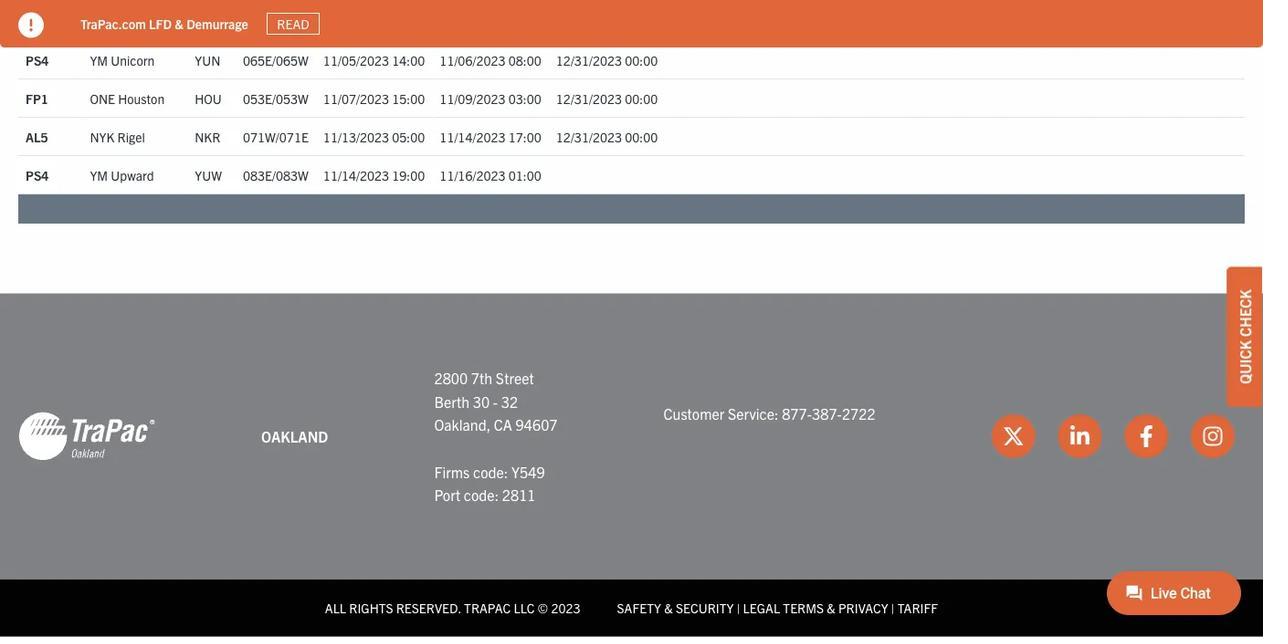 Task type: vqa. For each thing, say whether or not it's contained in the screenshot.


Task type: locate. For each thing, give the bounding box(es) containing it.
877-
[[782, 405, 812, 423]]

1 ps4 from the top
[[26, 52, 49, 69]]

1 11/05/2023 from the top
[[323, 14, 389, 31]]

1 ym from the top
[[90, 52, 108, 69]]

1 vertical spatial 00:00
[[625, 91, 658, 107]]

0 horizontal spatial 11/14/2023
[[323, 168, 389, 184]]

11/14/2023 19:00
[[323, 168, 425, 184]]

0 horizontal spatial |
[[737, 601, 741, 617]]

2 12/31/2023 from the top
[[556, 91, 622, 107]]

2 vertical spatial 12/31/2023
[[556, 129, 622, 146]]

nkr
[[195, 129, 221, 146]]

12/31/2023 for 08:00
[[556, 52, 622, 69]]

32
[[502, 393, 518, 411]]

1 vertical spatial ym
[[90, 168, 108, 184]]

code: up 2811
[[473, 463, 508, 481]]

all rights reserved. trapac llc © 2023
[[325, 601, 581, 617]]

& right terms
[[827, 601, 836, 617]]

11/16/2023 01:00
[[440, 168, 542, 184]]

1 vertical spatial 11/14/2023
[[323, 168, 389, 184]]

1 vertical spatial 12/31/2023 00:00
[[556, 91, 658, 107]]

2 00:00 from the top
[[625, 91, 658, 107]]

fp1
[[26, 91, 48, 107]]

1 vertical spatial 05:00
[[392, 129, 425, 146]]

0 vertical spatial 00:00
[[625, 52, 658, 69]]

387-
[[812, 405, 843, 423]]

trapac.com lfd & demurrage
[[80, 15, 248, 32]]

2 ps4 from the top
[[26, 168, 49, 184]]

12/31/2023 00:00 right 17:00
[[556, 129, 658, 146]]

0 vertical spatial 12/31/2023 00:00
[[556, 52, 658, 69]]

ca
[[494, 416, 513, 435]]

065e/065w
[[243, 52, 309, 69]]

2 11/05/2023 from the top
[[323, 52, 389, 69]]

one
[[90, 91, 115, 107]]

3 12/31/2023 00:00 from the top
[[556, 129, 658, 146]]

12/31/2023 for 17:00
[[556, 129, 622, 146]]

12/31/2023
[[556, 52, 622, 69], [556, 91, 622, 107], [556, 129, 622, 146]]

0 vertical spatial nyk
[[90, 14, 115, 31]]

trapac
[[464, 601, 511, 617]]

0 vertical spatial 11/14/2023
[[440, 129, 506, 146]]

2 05:00 from the top
[[392, 129, 425, 146]]

11/14/2023
[[440, 129, 506, 146], [323, 168, 389, 184]]

11/05/2023 05:00
[[323, 14, 425, 31]]

12/31/2023 00:00 right the 03:00
[[556, 91, 658, 107]]

nyk for nyk rigel
[[90, 129, 115, 146]]

1 vertical spatial 11/05/2023
[[323, 52, 389, 69]]

2 ym from the top
[[90, 168, 108, 184]]

|
[[737, 601, 741, 617], [892, 601, 895, 617]]

12/31/2023 00:00
[[556, 52, 658, 69], [556, 91, 658, 107], [556, 129, 658, 146]]

11/14/2023 down 11/09/2023
[[440, 129, 506, 146]]

code: right port at the left bottom
[[464, 486, 499, 505]]

ps4 down solid image
[[26, 52, 49, 69]]

2 vertical spatial 12/31/2023 00:00
[[556, 129, 658, 146]]

1 vertical spatial 12/31/2023
[[556, 91, 622, 107]]

ym left unicorn
[[90, 52, 108, 69]]

ym unicorn
[[90, 52, 155, 69]]

12/31/2023 00:00 for 11/09/2023 03:00
[[556, 91, 658, 107]]

hou
[[195, 91, 222, 107]]

1 vertical spatial al5
[[26, 129, 48, 146]]

ym
[[90, 52, 108, 69], [90, 168, 108, 184]]

11/05/2023 up 11/05/2023 14:00
[[323, 14, 389, 31]]

quick check
[[1236, 290, 1255, 385]]

ym for ym unicorn
[[90, 52, 108, 69]]

nyk
[[90, 14, 115, 31], [90, 129, 115, 146]]

2 vertical spatial 00:00
[[625, 129, 658, 146]]

17:00
[[509, 129, 542, 146]]

trapac.com
[[80, 15, 146, 32]]

service:
[[728, 405, 779, 423]]

safety & security link
[[617, 601, 734, 617]]

read
[[277, 16, 310, 32]]

1 vertical spatial nyk
[[90, 129, 115, 146]]

2 al5 from the top
[[26, 129, 48, 146]]

| left tariff link
[[892, 601, 895, 617]]

| left legal
[[737, 601, 741, 617]]

unicorn
[[111, 52, 155, 69]]

2 nyk from the top
[[90, 129, 115, 146]]

1 05:00 from the top
[[392, 14, 425, 31]]

customer
[[664, 405, 725, 423]]

12/31/2023 right the 03:00
[[556, 91, 622, 107]]

0 vertical spatial 05:00
[[392, 14, 425, 31]]

11/07/2023 15:00
[[323, 91, 425, 107]]

1 vertical spatial ps4
[[26, 168, 49, 184]]

houston
[[118, 91, 165, 107]]

12/31/2023 00:00 right 08:00
[[556, 52, 658, 69]]

12/31/2023 00:00 for 11/06/2023 08:00
[[556, 52, 658, 69]]

ym for ym upward
[[90, 168, 108, 184]]

1 horizontal spatial 11/14/2023
[[440, 129, 506, 146]]

05:00 up 14:00
[[392, 14, 425, 31]]

11/14/2023 for 11/14/2023 19:00
[[323, 168, 389, 184]]

rigel
[[117, 129, 145, 146]]

2 | from the left
[[892, 601, 895, 617]]

0 vertical spatial ym
[[90, 52, 108, 69]]

11/14/2023 down '11/13/2023'
[[323, 168, 389, 184]]

11/09/2023
[[440, 91, 506, 107]]

firms code:  y549 port code:  2811
[[434, 463, 545, 505]]

11/05/2023 up 11/07/2023
[[323, 52, 389, 69]]

& right the lfd
[[175, 15, 184, 32]]

3 12/31/2023 from the top
[[556, 129, 622, 146]]

08:00
[[509, 52, 542, 69]]

05:00
[[392, 14, 425, 31], [392, 129, 425, 146]]

3 00:00 from the top
[[625, 129, 658, 146]]

11/16/2023
[[440, 168, 506, 184]]

1 nyk from the top
[[90, 14, 115, 31]]

ps4 for ym upward
[[26, 168, 49, 184]]

05:00 up 19:00
[[392, 129, 425, 146]]

&
[[175, 15, 184, 32], [665, 601, 673, 617], [827, 601, 836, 617]]

code:
[[473, 463, 508, 481], [464, 486, 499, 505]]

ps4 for ym unicorn
[[26, 52, 49, 69]]

12/31/2023 right 17:00
[[556, 129, 622, 146]]

lfd
[[149, 15, 172, 32]]

11/07/2023
[[323, 91, 389, 107]]

ps4
[[26, 52, 49, 69], [26, 168, 49, 184]]

00:00
[[625, 52, 658, 69], [625, 91, 658, 107], [625, 129, 658, 146]]

2800
[[434, 370, 468, 388]]

0 vertical spatial 12/31/2023
[[556, 52, 622, 69]]

2 12/31/2023 00:00 from the top
[[556, 91, 658, 107]]

demurrage
[[187, 15, 248, 32]]

nyk left remus
[[90, 14, 115, 31]]

ym left the upward
[[90, 168, 108, 184]]

1 horizontal spatial &
[[665, 601, 673, 617]]

quick check link
[[1227, 267, 1264, 407]]

1 12/31/2023 00:00 from the top
[[556, 52, 658, 69]]

all
[[325, 601, 346, 617]]

05:00 for 11/13/2023 05:00
[[392, 129, 425, 146]]

11/14/2023 17:00
[[440, 129, 542, 146]]

upward
[[111, 168, 154, 184]]

0 vertical spatial ps4
[[26, 52, 49, 69]]

legal terms & privacy link
[[744, 601, 889, 617]]

11/13/2023 05:00
[[323, 129, 425, 146]]

1 horizontal spatial |
[[892, 601, 895, 617]]

nyk left "rigel"
[[90, 129, 115, 146]]

0 vertical spatial al5
[[26, 14, 48, 31]]

11/05/2023 for 11/05/2023 05:00
[[323, 14, 389, 31]]

footer
[[0, 294, 1264, 638]]

& right safety
[[665, 601, 673, 617]]

ps4 down fp1
[[26, 168, 49, 184]]

oakland image
[[18, 412, 155, 463]]

al5 left trapac.com
[[26, 14, 48, 31]]

0 vertical spatial 11/05/2023
[[323, 14, 389, 31]]

read link
[[267, 13, 320, 35]]

0 vertical spatial code:
[[473, 463, 508, 481]]

1 12/31/2023 from the top
[[556, 52, 622, 69]]

1 00:00 from the top
[[625, 52, 658, 69]]

12/31/2023 right 08:00
[[556, 52, 622, 69]]

al5
[[26, 14, 48, 31], [26, 129, 48, 146]]

2811
[[502, 486, 536, 505]]

al5 down fp1
[[26, 129, 48, 146]]

1 al5 from the top
[[26, 14, 48, 31]]



Task type: describe. For each thing, give the bounding box(es) containing it.
2800 7th street berth 30 - 32 oakland, ca 94607
[[434, 370, 558, 435]]

19:00
[[392, 168, 425, 184]]

reserved.
[[396, 601, 461, 617]]

2722
[[843, 405, 876, 423]]

11/06/2023
[[440, 52, 506, 69]]

yuw
[[195, 168, 222, 184]]

2023
[[551, 601, 581, 617]]

customer service: 877-387-2722
[[664, 405, 876, 423]]

tariff link
[[898, 601, 939, 617]]

00:00 for 17:00
[[625, 129, 658, 146]]

footer containing 2800 7th street
[[0, 294, 1264, 638]]

11/05/2023 for 11/05/2023 14:00
[[323, 52, 389, 69]]

y549
[[512, 463, 545, 481]]

05:00 for 11/05/2023 05:00
[[392, 14, 425, 31]]

-
[[493, 393, 498, 411]]

oakland
[[261, 428, 328, 446]]

solid image
[[18, 12, 44, 38]]

083e/083w
[[243, 168, 309, 184]]

oakland,
[[434, 416, 491, 435]]

remus
[[117, 14, 156, 31]]

30
[[473, 393, 490, 411]]

llc
[[514, 601, 535, 617]]

al5 for nyk remus
[[26, 14, 48, 31]]

11/05/2023 14:00
[[323, 52, 425, 69]]

al5 for nyk rigel
[[26, 129, 48, 146]]

firms
[[434, 463, 470, 481]]

©
[[538, 601, 548, 617]]

nyk for nyk remus
[[90, 14, 115, 31]]

quick
[[1236, 341, 1255, 385]]

11/06/2023 08:00
[[440, 52, 542, 69]]

nre
[[195, 14, 220, 31]]

053e/053w
[[243, 91, 309, 107]]

2 horizontal spatial &
[[827, 601, 836, 617]]

ym upward
[[90, 168, 154, 184]]

rights
[[349, 601, 393, 617]]

nyk rigel
[[90, 129, 145, 146]]

tariff
[[898, 601, 939, 617]]

14:00
[[392, 52, 425, 69]]

11/13/2023
[[323, 129, 389, 146]]

yun
[[195, 52, 220, 69]]

port
[[434, 486, 461, 505]]

11/09/2023 03:00
[[440, 91, 542, 107]]

check
[[1236, 290, 1255, 337]]

072w/072e
[[243, 14, 309, 31]]

12/31/2023 for 03:00
[[556, 91, 622, 107]]

one houston
[[90, 91, 165, 107]]

safety
[[617, 601, 662, 617]]

1 | from the left
[[737, 601, 741, 617]]

7th
[[471, 370, 493, 388]]

94607
[[516, 416, 558, 435]]

01:00
[[509, 168, 542, 184]]

street
[[496, 370, 534, 388]]

12/31/2023 00:00 for 11/14/2023 17:00
[[556, 129, 658, 146]]

1 vertical spatial code:
[[464, 486, 499, 505]]

15:00
[[392, 91, 425, 107]]

00:00 for 08:00
[[625, 52, 658, 69]]

0 horizontal spatial &
[[175, 15, 184, 32]]

security
[[676, 601, 734, 617]]

11/14/2023 for 11/14/2023 17:00
[[440, 129, 506, 146]]

03:00
[[509, 91, 542, 107]]

00:00 for 03:00
[[625, 91, 658, 107]]

terms
[[783, 601, 824, 617]]

071w/071e
[[243, 129, 309, 146]]

legal
[[744, 601, 781, 617]]

privacy
[[839, 601, 889, 617]]

berth
[[434, 393, 470, 411]]

nyk remus
[[90, 14, 156, 31]]

safety & security | legal terms & privacy | tariff
[[617, 601, 939, 617]]



